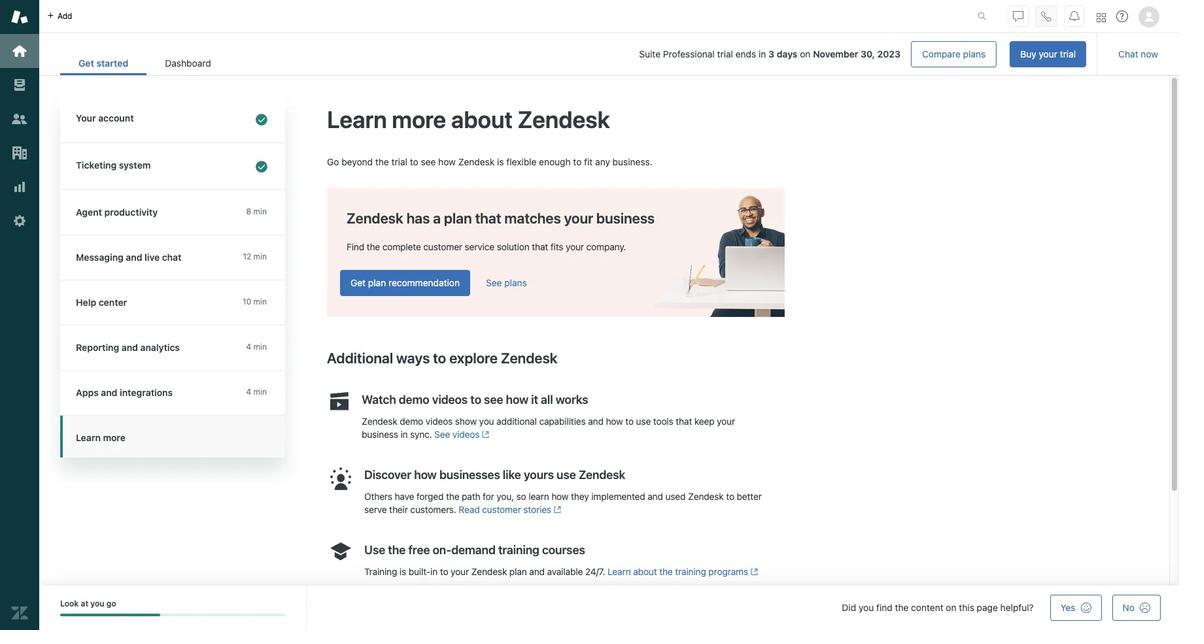 Task type: describe. For each thing, give the bounding box(es) containing it.
trial for professional
[[717, 48, 733, 60]]

to inside others have forged the path for you, so learn how they implemented and used zendesk to better serve their customers.
[[726, 491, 734, 502]]

tools
[[653, 416, 673, 427]]

chat now button
[[1108, 41, 1169, 67]]

get started
[[78, 58, 128, 69]]

use inside the zendesk demo videos show you additional capabilities and how to use tools that keep your business in sync.
[[636, 416, 651, 427]]

in inside section
[[759, 48, 766, 60]]

implemented
[[591, 491, 645, 502]]

show
[[455, 416, 477, 427]]

your up company.
[[564, 210, 593, 227]]

organizations image
[[11, 145, 28, 162]]

to up has
[[410, 156, 418, 168]]

complete
[[382, 241, 421, 252]]

zendesk support image
[[11, 9, 28, 26]]

0 vertical spatial training
[[498, 543, 539, 557]]

main element
[[0, 0, 39, 630]]

explore
[[449, 350, 498, 367]]

integrations
[[120, 387, 173, 398]]

min for analytics
[[253, 342, 267, 352]]

no
[[1123, 602, 1135, 613]]

go
[[106, 599, 116, 609]]

more for learn more
[[103, 432, 126, 443]]

to right ways
[[433, 350, 446, 367]]

ticketing system
[[76, 160, 151, 171]]

about inside content-title region
[[451, 105, 513, 133]]

messaging
[[76, 252, 124, 263]]

programs
[[709, 566, 748, 577]]

0 horizontal spatial trial
[[391, 156, 407, 168]]

zendesk inside others have forged the path for you, so learn how they implemented and used zendesk to better serve their customers.
[[688, 491, 724, 502]]

stories
[[523, 504, 551, 515]]

for
[[483, 491, 494, 502]]

find
[[347, 241, 364, 252]]

service
[[465, 241, 494, 252]]

enough
[[539, 156, 571, 168]]

demand
[[451, 543, 496, 557]]

learn more
[[76, 432, 126, 443]]

your account heading
[[60, 96, 285, 143]]

learn more button
[[60, 416, 283, 453]]

read
[[459, 504, 480, 515]]

how inside the zendesk demo videos show you additional capabilities and how to use tools that keep your business in sync.
[[606, 416, 623, 427]]

0 horizontal spatial on
[[800, 48, 811, 60]]

sync.
[[410, 429, 432, 440]]

others
[[364, 491, 392, 502]]

additional
[[327, 350, 393, 367]]

customers image
[[11, 111, 28, 128]]

12
[[243, 252, 251, 262]]

your down demand
[[451, 566, 469, 577]]

have
[[395, 491, 414, 502]]

training is built-in to your zendesk plan and available 24/7.
[[364, 566, 608, 577]]

courses
[[542, 543, 585, 557]]

help
[[76, 297, 96, 308]]

chat
[[1118, 48, 1138, 60]]

others have forged the path for you, so learn how they implemented and used zendesk to better serve their customers.
[[364, 491, 762, 515]]

get help image
[[1116, 10, 1128, 22]]

3 min from the top
[[253, 297, 267, 307]]

demo for watch
[[399, 393, 429, 407]]

zendesk products image
[[1097, 13, 1106, 22]]

has
[[406, 210, 430, 227]]

plan inside "button"
[[368, 277, 386, 288]]

zendesk up it
[[501, 350, 558, 367]]

how inside others have forged the path for you, so learn how they implemented and used zendesk to better serve their customers.
[[551, 491, 569, 502]]

compare
[[922, 48, 961, 60]]

notifications image
[[1069, 11, 1080, 21]]

zendesk down use the free on-demand training courses
[[471, 566, 507, 577]]

1 vertical spatial about
[[633, 566, 657, 577]]

apps and integrations
[[76, 387, 173, 398]]

chat now
[[1118, 48, 1158, 60]]

4 for reporting and analytics
[[246, 342, 251, 352]]

November 30, 2023 text field
[[813, 48, 901, 60]]

3
[[769, 48, 774, 60]]

plans for compare plans
[[963, 48, 986, 60]]

business inside the zendesk demo videos show you additional capabilities and how to use tools that keep your business in sync.
[[362, 429, 398, 440]]

matches
[[504, 210, 561, 227]]

learn more about zendesk
[[327, 105, 610, 133]]

in inside the zendesk demo videos show you additional capabilities and how to use tools that keep your business in sync.
[[401, 429, 408, 440]]

4 min for integrations
[[246, 387, 267, 397]]

serve
[[364, 504, 387, 515]]

more for learn more about zendesk
[[392, 105, 446, 133]]

watch demo videos to see how it all works
[[362, 393, 588, 407]]

and left available
[[529, 566, 545, 577]]

center
[[99, 297, 127, 308]]

zendesk inside the zendesk demo videos show you additional capabilities and how to use tools that keep your business in sync.
[[362, 416, 397, 427]]

0 horizontal spatial that
[[475, 210, 501, 227]]

admin image
[[11, 213, 28, 230]]

add
[[58, 11, 72, 21]]

all
[[541, 393, 553, 407]]

buy your trial button
[[1010, 41, 1086, 67]]

at
[[81, 599, 88, 609]]

compare plans
[[922, 48, 986, 60]]

12 min
[[243, 252, 267, 262]]

ticketing
[[76, 160, 117, 171]]

the right use
[[388, 543, 406, 557]]

days
[[777, 48, 798, 60]]

add button
[[39, 0, 80, 32]]

discover how businesses like yours use zendesk
[[364, 468, 625, 482]]

4 for apps and integrations
[[246, 387, 251, 397]]

see for see videos
[[434, 429, 450, 440]]

24/7.
[[585, 566, 605, 577]]

go
[[327, 156, 339, 168]]

chat
[[162, 252, 181, 263]]

productivity
[[104, 207, 158, 218]]

to left the fit
[[573, 156, 582, 168]]

1 vertical spatial training
[[675, 566, 706, 577]]

training
[[364, 566, 397, 577]]

analytics
[[140, 342, 180, 353]]

find the complete customer service solution that fits your company.
[[347, 241, 626, 252]]

buy
[[1020, 48, 1036, 60]]

8 min
[[246, 207, 267, 216]]

better
[[737, 491, 762, 502]]

learn
[[529, 491, 549, 502]]

so
[[516, 491, 526, 502]]

the right beyond
[[375, 156, 389, 168]]

min for integrations
[[253, 387, 267, 397]]

(opens in a new tab) image
[[551, 506, 561, 514]]

see plans button
[[486, 277, 527, 289]]

now
[[1141, 48, 1158, 60]]

1 horizontal spatial is
[[497, 156, 504, 168]]

1 horizontal spatial business
[[596, 210, 655, 227]]

business.
[[613, 156, 653, 168]]

get for get plan recommendation
[[351, 277, 366, 288]]

watch
[[362, 393, 396, 407]]

trial for your
[[1060, 48, 1076, 60]]

the left programs
[[659, 566, 673, 577]]

to down on-
[[440, 566, 448, 577]]

read customer stories
[[459, 504, 551, 515]]

flexible
[[506, 156, 537, 168]]

1 horizontal spatial plan
[[444, 210, 472, 227]]

and left analytics
[[122, 342, 138, 353]]

see videos link
[[434, 429, 490, 440]]

a
[[433, 210, 441, 227]]

their
[[389, 504, 408, 515]]

apps
[[76, 387, 99, 398]]

additional
[[496, 416, 537, 427]]



Task type: vqa. For each thing, say whether or not it's contained in the screenshot.
People "DROPDOWN BUTTON"
no



Task type: locate. For each thing, give the bounding box(es) containing it.
0 vertical spatial on
[[800, 48, 811, 60]]

1 vertical spatial business
[[362, 429, 398, 440]]

views image
[[11, 77, 28, 94]]

plan right a
[[444, 210, 472, 227]]

about
[[451, 105, 513, 133], [633, 566, 657, 577]]

text image
[[654, 195, 785, 317]]

section containing suite professional trial ends in
[[240, 41, 1086, 67]]

look at you go
[[60, 599, 116, 609]]

1 horizontal spatial more
[[392, 105, 446, 133]]

see
[[486, 277, 502, 288], [434, 429, 450, 440]]

get left started
[[78, 58, 94, 69]]

get plan recommendation button
[[340, 270, 470, 296]]

zendesk right used
[[688, 491, 724, 502]]

1 vertical spatial videos
[[426, 416, 453, 427]]

0 vertical spatial more
[[392, 105, 446, 133]]

path
[[462, 491, 480, 502]]

learn about the training programs
[[608, 566, 748, 577]]

on
[[800, 48, 811, 60], [946, 602, 957, 613]]

your inside the zendesk demo videos show you additional capabilities and how to use tools that keep your business in sync.
[[717, 416, 735, 427]]

use up they
[[557, 468, 576, 482]]

zendesk up the implemented
[[579, 468, 625, 482]]

1 4 from the top
[[246, 342, 251, 352]]

1 horizontal spatial see
[[486, 277, 502, 288]]

see videos
[[434, 429, 480, 440]]

you
[[479, 416, 494, 427], [90, 599, 104, 609], [859, 602, 874, 613]]

beyond
[[342, 156, 373, 168]]

videos inside the zendesk demo videos show you additional capabilities and how to use tools that keep your business in sync.
[[426, 416, 453, 427]]

1 horizontal spatial that
[[532, 241, 548, 252]]

1 vertical spatial 4 min
[[246, 387, 267, 397]]

like
[[503, 468, 521, 482]]

0 vertical spatial plan
[[444, 210, 472, 227]]

plan down complete
[[368, 277, 386, 288]]

1 min from the top
[[253, 207, 267, 216]]

0 horizontal spatial business
[[362, 429, 398, 440]]

fits
[[551, 241, 563, 252]]

more inside dropdown button
[[103, 432, 126, 443]]

trial down notifications image
[[1060, 48, 1076, 60]]

on inside footer
[[946, 602, 957, 613]]

0 vertical spatial 4
[[246, 342, 251, 352]]

8
[[246, 207, 251, 216]]

page
[[977, 602, 998, 613]]

about right the 24/7. on the bottom
[[633, 566, 657, 577]]

trial right beyond
[[391, 156, 407, 168]]

(opens in a new tab) image for courses
[[748, 568, 758, 576]]

videos up the show
[[432, 393, 468, 407]]

2 vertical spatial videos
[[452, 429, 480, 440]]

zendesk image
[[11, 605, 28, 622]]

how up forged
[[414, 468, 437, 482]]

min for live
[[253, 252, 267, 262]]

0 horizontal spatial see
[[421, 156, 436, 168]]

tab list containing get started
[[60, 51, 229, 75]]

1 vertical spatial get
[[351, 277, 366, 288]]

your right buy
[[1039, 48, 1057, 60]]

and left live
[[126, 252, 142, 263]]

0 vertical spatial (opens in a new tab) image
[[480, 431, 490, 439]]

0 horizontal spatial about
[[451, 105, 513, 133]]

you right at
[[90, 599, 104, 609]]

zendesk up enough
[[518, 105, 610, 133]]

trial inside button
[[1060, 48, 1076, 60]]

0 vertical spatial customer
[[423, 241, 462, 252]]

your
[[76, 112, 96, 124]]

see plans
[[486, 277, 527, 288]]

1 horizontal spatial (opens in a new tab) image
[[748, 568, 758, 576]]

2 horizontal spatial that
[[676, 416, 692, 427]]

1 vertical spatial in
[[401, 429, 408, 440]]

to left better
[[726, 491, 734, 502]]

on left this
[[946, 602, 957, 613]]

0 vertical spatial about
[[451, 105, 513, 133]]

10
[[243, 297, 251, 307]]

plans down solution
[[504, 277, 527, 288]]

customers.
[[410, 504, 456, 515]]

1 horizontal spatial training
[[675, 566, 706, 577]]

0 vertical spatial see
[[421, 156, 436, 168]]

footer
[[39, 586, 1179, 630]]

0 horizontal spatial learn
[[76, 432, 101, 443]]

1 horizontal spatial get
[[351, 277, 366, 288]]

1 vertical spatial learn
[[76, 432, 101, 443]]

progress-bar progress bar
[[60, 614, 285, 617]]

2 vertical spatial that
[[676, 416, 692, 427]]

plans right compare
[[963, 48, 986, 60]]

0 horizontal spatial customer
[[423, 241, 462, 252]]

customer down you,
[[482, 504, 521, 515]]

2 horizontal spatial trial
[[1060, 48, 1076, 60]]

videos
[[432, 393, 468, 407], [426, 416, 453, 427], [452, 429, 480, 440]]

that inside the zendesk demo videos show you additional capabilities and how to use tools that keep your business in sync.
[[676, 416, 692, 427]]

see up additional
[[484, 393, 503, 407]]

find
[[876, 602, 893, 613]]

1 vertical spatial more
[[103, 432, 126, 443]]

plans inside button
[[504, 277, 527, 288]]

live
[[145, 252, 160, 263]]

get started image
[[11, 43, 28, 60]]

see up a
[[421, 156, 436, 168]]

4
[[246, 342, 251, 352], [246, 387, 251, 397]]

learn inside content-title region
[[327, 105, 387, 133]]

free
[[408, 543, 430, 557]]

(opens in a new tab) image
[[480, 431, 490, 439], [748, 568, 758, 576]]

2 vertical spatial plan
[[509, 566, 527, 577]]

2 horizontal spatial learn
[[608, 566, 631, 577]]

demo up the sync.
[[400, 416, 423, 427]]

the
[[375, 156, 389, 168], [367, 241, 380, 252], [446, 491, 459, 502], [388, 543, 406, 557], [659, 566, 673, 577], [895, 602, 909, 613]]

fit
[[584, 156, 593, 168]]

0 horizontal spatial more
[[103, 432, 126, 443]]

videos for to
[[432, 393, 468, 407]]

reporting image
[[11, 179, 28, 196]]

2 4 min from the top
[[246, 387, 267, 397]]

they
[[571, 491, 589, 502]]

0 horizontal spatial see
[[434, 429, 450, 440]]

customer down a
[[423, 241, 462, 252]]

1 horizontal spatial trial
[[717, 48, 733, 60]]

1 horizontal spatial about
[[633, 566, 657, 577]]

and right the apps
[[101, 387, 117, 398]]

1 horizontal spatial see
[[484, 393, 503, 407]]

that left the fits
[[532, 241, 548, 252]]

your inside button
[[1039, 48, 1057, 60]]

footer containing did you find the content on this page helpful?
[[39, 586, 1179, 630]]

business down watch
[[362, 429, 398, 440]]

4 min for analytics
[[246, 342, 267, 352]]

dashboard tab
[[147, 51, 229, 75]]

you right the show
[[479, 416, 494, 427]]

(opens in a new tab) image for it
[[480, 431, 490, 439]]

your right the fits
[[566, 241, 584, 252]]

look
[[60, 599, 79, 609]]

get for get started
[[78, 58, 94, 69]]

0 vertical spatial 4 min
[[246, 342, 267, 352]]

yours
[[524, 468, 554, 482]]

use
[[636, 416, 651, 427], [557, 468, 576, 482]]

learn right the 24/7. on the bottom
[[608, 566, 631, 577]]

capabilities
[[539, 416, 586, 427]]

in down on-
[[430, 566, 438, 577]]

the inside footer
[[895, 602, 909, 613]]

content-title region
[[327, 105, 785, 135]]

1 vertical spatial (opens in a new tab) image
[[748, 568, 758, 576]]

(opens in a new tab) image inside see videos 'link'
[[480, 431, 490, 439]]

1 vertical spatial that
[[532, 241, 548, 252]]

in left the sync.
[[401, 429, 408, 440]]

1 vertical spatial use
[[557, 468, 576, 482]]

1 vertical spatial plans
[[504, 277, 527, 288]]

to left 'tools'
[[625, 416, 634, 427]]

use the free on-demand training courses
[[364, 543, 585, 557]]

plan left available
[[509, 566, 527, 577]]

section
[[240, 41, 1086, 67]]

see down "find the complete customer service solution that fits your company."
[[486, 277, 502, 288]]

0 vertical spatial demo
[[399, 393, 429, 407]]

how left it
[[506, 393, 528, 407]]

0 horizontal spatial is
[[400, 566, 406, 577]]

go beyond the trial to see how zendesk is flexible enough to fit any business.
[[327, 156, 653, 168]]

is
[[497, 156, 504, 168], [400, 566, 406, 577]]

used
[[665, 491, 686, 502]]

built-
[[409, 566, 430, 577]]

see
[[421, 156, 436, 168], [484, 393, 503, 407]]

zendesk inside content-title region
[[518, 105, 610, 133]]

plans inside 'button'
[[963, 48, 986, 60]]

learn for learn more
[[76, 432, 101, 443]]

and down works at bottom left
[[588, 416, 604, 427]]

0 vertical spatial videos
[[432, 393, 468, 407]]

0 vertical spatial get
[[78, 58, 94, 69]]

videos for show
[[426, 416, 453, 427]]

0 vertical spatial learn
[[327, 105, 387, 133]]

is left the built- at the left
[[400, 566, 406, 577]]

how
[[438, 156, 456, 168], [506, 393, 528, 407], [606, 416, 623, 427], [414, 468, 437, 482], [551, 491, 569, 502]]

0 vertical spatial see
[[486, 277, 502, 288]]

5 min from the top
[[253, 387, 267, 397]]

plans for see plans
[[504, 277, 527, 288]]

see for see plans
[[486, 277, 502, 288]]

0 vertical spatial plans
[[963, 48, 986, 60]]

0 horizontal spatial training
[[498, 543, 539, 557]]

about up go beyond the trial to see how zendesk is flexible enough to fit any business.
[[451, 105, 513, 133]]

get
[[78, 58, 94, 69], [351, 277, 366, 288]]

your right keep on the right bottom of page
[[717, 416, 735, 427]]

to inside the zendesk demo videos show you additional capabilities and how to use tools that keep your business in sync.
[[625, 416, 634, 427]]

1 vertical spatial customer
[[482, 504, 521, 515]]

0 horizontal spatial in
[[401, 429, 408, 440]]

and inside others have forged the path for you, so learn how they implemented and used zendesk to better serve their customers.
[[648, 491, 663, 502]]

the right find
[[895, 602, 909, 613]]

1 vertical spatial see
[[484, 393, 503, 407]]

zendesk up the "find"
[[347, 210, 403, 227]]

videos down the show
[[452, 429, 480, 440]]

that up "find the complete customer service solution that fits your company."
[[475, 210, 501, 227]]

learn for learn about the training programs
[[608, 566, 631, 577]]

reporting and analytics
[[76, 342, 180, 353]]

reporting
[[76, 342, 119, 353]]

1 vertical spatial plan
[[368, 277, 386, 288]]

demo for zendesk
[[400, 416, 423, 427]]

see right the sync.
[[434, 429, 450, 440]]

your account button
[[60, 96, 283, 143]]

on-
[[433, 543, 451, 557]]

use
[[364, 543, 385, 557]]

more inside content-title region
[[392, 105, 446, 133]]

learn inside dropdown button
[[76, 432, 101, 443]]

1 horizontal spatial learn
[[327, 105, 387, 133]]

use left 'tools'
[[636, 416, 651, 427]]

1 vertical spatial demo
[[400, 416, 423, 427]]

company.
[[586, 241, 626, 252]]

you,
[[497, 491, 514, 502]]

min
[[253, 207, 267, 216], [253, 252, 267, 262], [253, 297, 267, 307], [253, 342, 267, 352], [253, 387, 267, 397]]

demo right watch
[[399, 393, 429, 407]]

and left used
[[648, 491, 663, 502]]

get inside "get plan recommendation" "button"
[[351, 277, 366, 288]]

0 horizontal spatial you
[[90, 599, 104, 609]]

it
[[531, 393, 538, 407]]

videos up see videos
[[426, 416, 453, 427]]

1 vertical spatial on
[[946, 602, 957, 613]]

how left 'tools'
[[606, 416, 623, 427]]

the inside others have forged the path for you, so learn how they implemented and used zendesk to better serve their customers.
[[446, 491, 459, 502]]

10 min
[[243, 297, 267, 307]]

on right days
[[800, 48, 811, 60]]

available
[[547, 566, 583, 577]]

training
[[498, 543, 539, 557], [675, 566, 706, 577]]

1 vertical spatial see
[[434, 429, 450, 440]]

suite
[[639, 48, 661, 60]]

demo
[[399, 393, 429, 407], [400, 416, 423, 427]]

yes
[[1061, 602, 1076, 613]]

works
[[556, 393, 588, 407]]

in left the 3
[[759, 48, 766, 60]]

in
[[759, 48, 766, 60], [401, 429, 408, 440], [430, 566, 438, 577]]

zendesk down watch
[[362, 416, 397, 427]]

0 horizontal spatial use
[[557, 468, 576, 482]]

0 horizontal spatial get
[[78, 58, 94, 69]]

how down learn more about zendesk
[[438, 156, 456, 168]]

account
[[98, 112, 134, 124]]

2 horizontal spatial in
[[759, 48, 766, 60]]

2 vertical spatial learn
[[608, 566, 631, 577]]

2 min from the top
[[253, 252, 267, 262]]

0 vertical spatial is
[[497, 156, 504, 168]]

zendesk demo videos show you additional capabilities and how to use tools that keep your business in sync.
[[362, 416, 735, 440]]

no button
[[1112, 595, 1161, 621]]

0 vertical spatial in
[[759, 48, 766, 60]]

1 horizontal spatial use
[[636, 416, 651, 427]]

help center
[[76, 297, 127, 308]]

suite professional trial ends in 3 days on november 30, 2023
[[639, 48, 901, 60]]

the left 'path'
[[446, 491, 459, 502]]

training left programs
[[675, 566, 706, 577]]

the right the "find"
[[367, 241, 380, 252]]

1 horizontal spatial on
[[946, 602, 957, 613]]

1 vertical spatial is
[[400, 566, 406, 577]]

learn up beyond
[[327, 105, 387, 133]]

4 min from the top
[[253, 342, 267, 352]]

0 horizontal spatial (opens in a new tab) image
[[480, 431, 490, 439]]

solution
[[497, 241, 529, 252]]

to
[[410, 156, 418, 168], [573, 156, 582, 168], [433, 350, 446, 367], [470, 393, 481, 407], [625, 416, 634, 427], [726, 491, 734, 502], [440, 566, 448, 577]]

recommendation
[[388, 277, 460, 288]]

0 vertical spatial that
[[475, 210, 501, 227]]

ticketing system button
[[60, 143, 283, 190]]

learn about the training programs link
[[608, 566, 758, 577]]

tab list
[[60, 51, 229, 75]]

additional ways to explore zendesk
[[327, 350, 558, 367]]

that left keep on the right bottom of page
[[676, 416, 692, 427]]

to up the show
[[470, 393, 481, 407]]

you right the did
[[859, 602, 874, 613]]

zendesk down learn more about zendesk
[[458, 156, 495, 168]]

dashboard
[[165, 58, 211, 69]]

2 horizontal spatial plan
[[509, 566, 527, 577]]

how up (opens in a new tab) icon
[[551, 491, 569, 502]]

training up training is built-in to your zendesk plan and available 24/7. in the bottom of the page
[[498, 543, 539, 557]]

1 horizontal spatial in
[[430, 566, 438, 577]]

0 vertical spatial business
[[596, 210, 655, 227]]

1 horizontal spatial customer
[[482, 504, 521, 515]]

1 vertical spatial 4
[[246, 387, 251, 397]]

business up company.
[[596, 210, 655, 227]]

1 4 min from the top
[[246, 342, 267, 352]]

you inside the zendesk demo videos show you additional capabilities and how to use tools that keep your business in sync.
[[479, 416, 494, 427]]

2 4 from the top
[[246, 387, 251, 397]]

2 vertical spatial in
[[430, 566, 438, 577]]

and inside the zendesk demo videos show you additional capabilities and how to use tools that keep your business in sync.
[[588, 416, 604, 427]]

2 horizontal spatial you
[[859, 602, 874, 613]]

demo inside the zendesk demo videos show you additional capabilities and how to use tools that keep your business in sync.
[[400, 416, 423, 427]]

learn for learn more about zendesk
[[327, 105, 387, 133]]

businesses
[[439, 468, 500, 482]]

is left flexible
[[497, 156, 504, 168]]

1 horizontal spatial you
[[479, 416, 494, 427]]

get down the "find"
[[351, 277, 366, 288]]

(opens in a new tab) image inside learn about the training programs link
[[748, 568, 758, 576]]

0 vertical spatial use
[[636, 416, 651, 427]]

see inside button
[[486, 277, 502, 288]]

button displays agent's chat status as invisible. image
[[1013, 11, 1023, 21]]

learn down the apps
[[76, 432, 101, 443]]

0 horizontal spatial plan
[[368, 277, 386, 288]]

progress bar image
[[60, 614, 160, 617]]

1 horizontal spatial plans
[[963, 48, 986, 60]]

0 horizontal spatial plans
[[504, 277, 527, 288]]

trial left ends
[[717, 48, 733, 60]]



